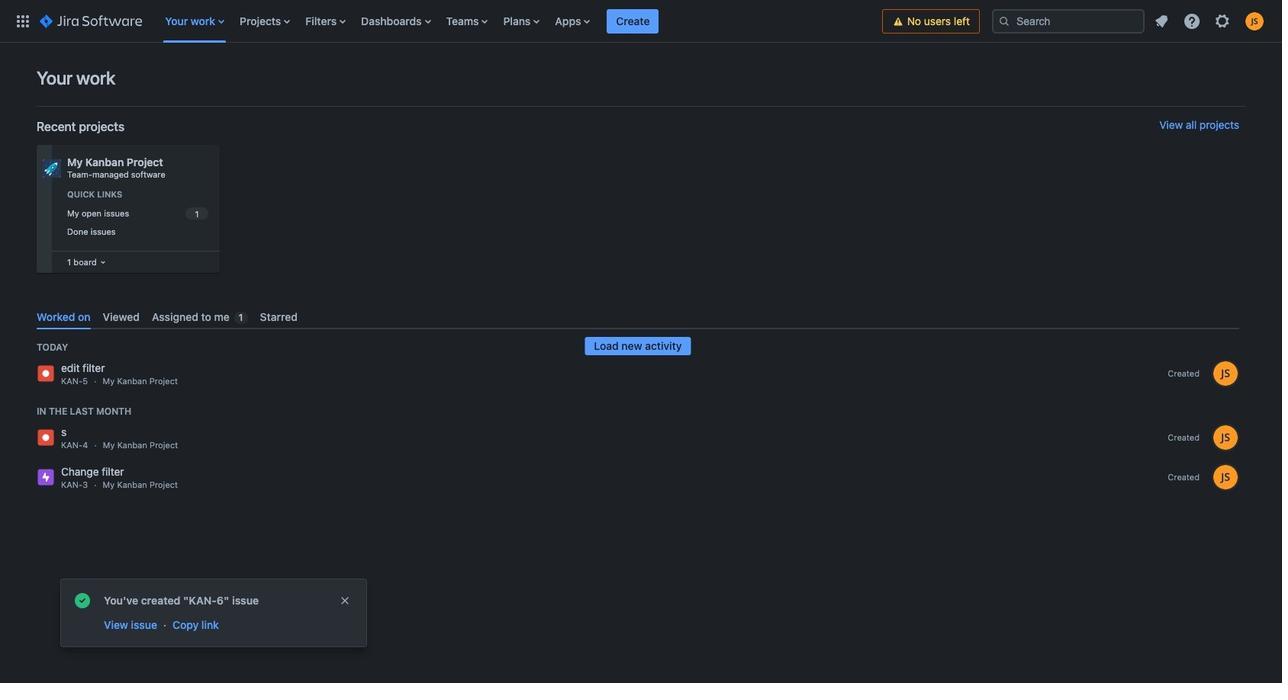 Task type: locate. For each thing, give the bounding box(es) containing it.
jira software image
[[40, 12, 142, 30], [40, 12, 142, 30]]

dismiss image
[[339, 595, 351, 608]]

None search field
[[992, 9, 1145, 33]]

0 horizontal spatial list
[[157, 0, 882, 42]]

help image
[[1183, 12, 1201, 30]]

appswitcher icon image
[[14, 12, 32, 30]]

list
[[157, 0, 882, 42], [1148, 7, 1273, 35]]

1 horizontal spatial list
[[1148, 7, 1273, 35]]

list item
[[607, 0, 659, 42]]

banner
[[0, 0, 1282, 43]]

alert
[[61, 580, 366, 647]]

tab list
[[31, 305, 1246, 330]]

primary element
[[9, 0, 882, 42]]

settings image
[[1214, 12, 1232, 30]]



Task type: describe. For each thing, give the bounding box(es) containing it.
Search field
[[992, 9, 1145, 33]]

success image
[[73, 592, 92, 611]]

search image
[[998, 15, 1011, 27]]

your profile and settings image
[[1246, 12, 1264, 30]]

board image
[[97, 256, 109, 269]]

notifications image
[[1153, 12, 1171, 30]]



Task type: vqa. For each thing, say whether or not it's contained in the screenshot.
Table corresponding to Table 1
no



